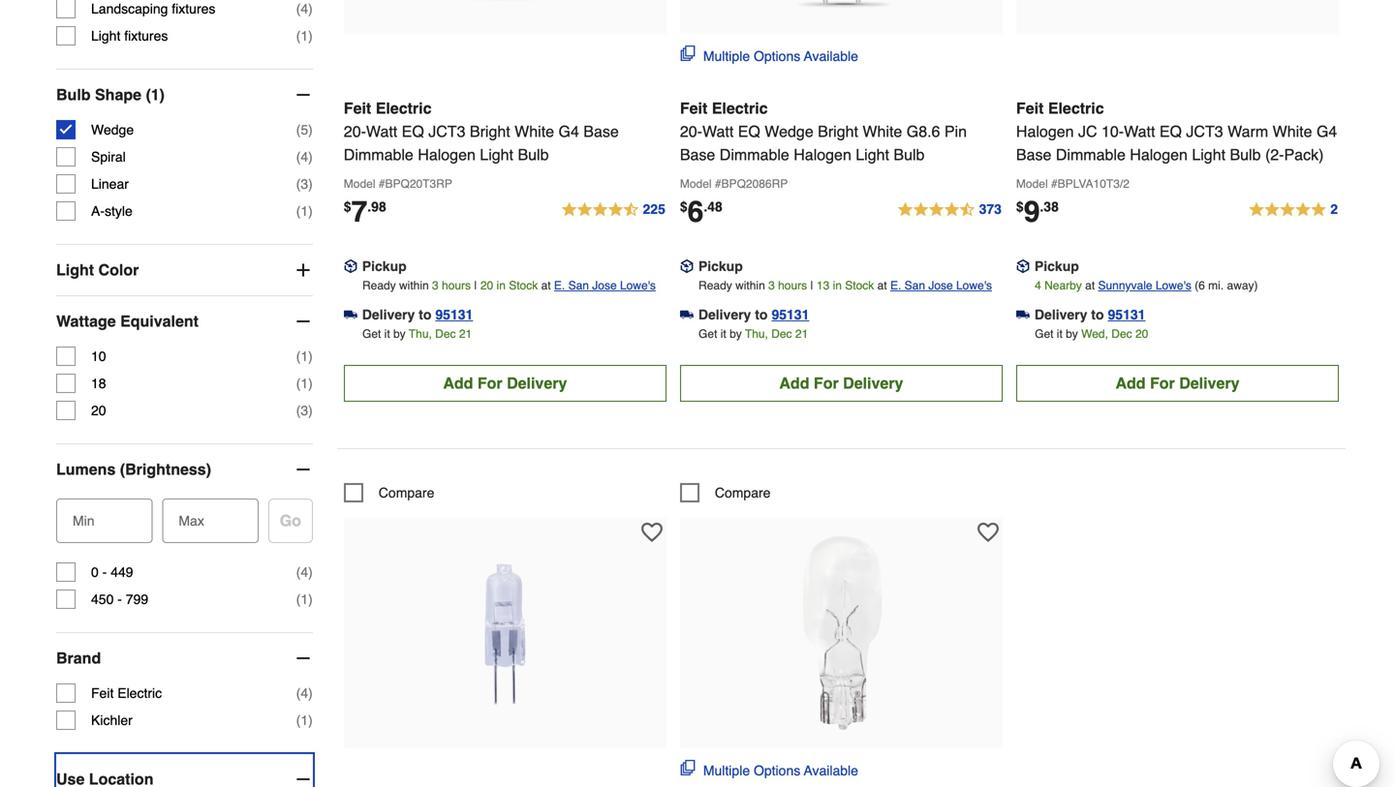 Task type: locate. For each thing, give the bounding box(es) containing it.
1 horizontal spatial within
[[736, 279, 765, 293]]

1 vertical spatial -
[[117, 592, 122, 608]]

4 ( 4 ) from the top
[[296, 686, 313, 702]]

1 horizontal spatial dimmable
[[720, 146, 790, 164]]

1 vertical spatial 20
[[1136, 327, 1149, 341]]

2 bright from the left
[[818, 122, 859, 140]]

eq inside feit electric 20-watt eq wedge bright white g8.6 pin base dimmable halogen light bulb
[[738, 122, 761, 140]]

dimmable up bpq2086rp
[[720, 146, 790, 164]]

2 horizontal spatial dec
[[1112, 327, 1132, 341]]

plus image
[[293, 261, 313, 280]]

watt inside 'feit electric 20-watt eq jct3 bright white g4 base dimmable halogen light bulb'
[[366, 122, 398, 140]]

$
[[344, 199, 351, 215], [680, 199, 688, 215], [1016, 199, 1024, 215]]

1 horizontal spatial watt
[[703, 122, 734, 140]]

halogen inside 'feit electric 20-watt eq jct3 bright white g4 base dimmable halogen light bulb'
[[418, 146, 476, 164]]

dimmable inside feit electric 20-watt eq wedge bright white g8.6 pin base dimmable halogen light bulb
[[720, 146, 790, 164]]

20- inside 'feit electric 20-watt eq jct3 bright white g4 base dimmable halogen light bulb'
[[344, 122, 366, 140]]

feit up kichler at the bottom of page
[[91, 686, 114, 702]]

2 95131 button from the left
[[772, 305, 810, 325]]

0 horizontal spatial wedge
[[91, 122, 134, 138]]

get it by thu, dec 21 for ready within 3 hours | 20 in stock at e. san jose lowe's
[[362, 327, 472, 341]]

dimmable up model # bpq20t3rp
[[344, 146, 414, 164]]

1 horizontal spatial 21
[[796, 327, 808, 341]]

3 white from the left
[[1273, 122, 1313, 140]]

pickup image
[[680, 260, 694, 273], [1016, 260, 1030, 273]]

jct3 left warm
[[1187, 122, 1224, 140]]

watt up model # bpq2086rp
[[703, 122, 734, 140]]

kichler 18-watt eq t4 warm white wedge dimmable halogen light bulb (4-pack) image
[[735, 528, 948, 741]]

( 5 )
[[296, 122, 313, 138]]

1 truck filled image from the left
[[344, 308, 357, 322]]

0 vertical spatial multiple options available
[[703, 48, 859, 64]]

2 options from the top
[[754, 764, 801, 779]]

minus image inside brand button
[[293, 649, 313, 669]]

21 down the ready within 3 hours | 13 in stock at e. san jose lowe's
[[796, 327, 808, 341]]

1 horizontal spatial by
[[730, 327, 742, 341]]

95131 button down ready within 3 hours | 20 in stock at e. san jose lowe's
[[435, 305, 473, 325]]

$ inside $ 9 .38
[[1016, 199, 1024, 215]]

white
[[515, 122, 554, 140], [863, 122, 903, 140], [1273, 122, 1313, 140]]

2 4.5 stars image from the left
[[897, 199, 1003, 222]]

base
[[584, 122, 619, 140], [680, 146, 716, 164], [1016, 146, 1052, 164]]

1 horizontal spatial g4
[[1317, 122, 1338, 140]]

electric up model # bpq2086rp
[[712, 99, 768, 117]]

1 horizontal spatial delivery to 95131
[[699, 307, 810, 323]]

( for 0 - 449
[[296, 565, 301, 581]]

pickup down the $ 6 .48
[[699, 259, 743, 274]]

1 horizontal spatial jose
[[929, 279, 953, 293]]

watt for dimmable
[[366, 122, 398, 140]]

e. san jose lowe's button for ready within 3 hours | 13 in stock at e. san jose lowe's
[[891, 276, 992, 295]]

21 for 20
[[459, 327, 472, 341]]

2 vertical spatial minus image
[[293, 460, 313, 480]]

halogen inside feit electric 20-watt eq wedge bright white g8.6 pin base dimmable halogen light bulb
[[794, 146, 852, 164]]

$ 6 .48
[[680, 195, 723, 229]]

feit electric 20-watt eq wedge bright white g8.6 pin base dimmable halogen light bulb image
[[735, 0, 948, 26]]

1 dimmable from the left
[[344, 146, 414, 164]]

fixtures for light fixtures
[[124, 28, 168, 44]]

0 horizontal spatial 20
[[91, 403, 106, 419]]

eq
[[402, 122, 424, 140], [738, 122, 761, 140], [1160, 122, 1182, 140]]

go button
[[268, 499, 313, 544]]

electric inside feit electric 20-watt eq wedge bright white g8.6 pin base dimmable halogen light bulb
[[712, 99, 768, 117]]

0
[[91, 565, 99, 581]]

to for 13
[[755, 307, 768, 323]]

95131 button down sunnyvale
[[1108, 305, 1146, 325]]

0 horizontal spatial eq
[[402, 122, 424, 140]]

4.5 stars image for 7
[[561, 199, 667, 222]]

available for multiple options available link related to feit electric 20-watt eq wedge bright white g8.6 pin base dimmable halogen light bulb image at top
[[804, 48, 859, 64]]

3 watt from the left
[[1124, 122, 1156, 140]]

feit inside feit electric halogen jc 10-watt eq jct3 warm white g4 base dimmable halogen light bulb (2-pack)
[[1016, 99, 1044, 117]]

1 horizontal spatial add
[[780, 374, 810, 392]]

$ 7 .98
[[344, 195, 386, 229]]

fixtures right "landscaping"
[[172, 1, 216, 17]]

1 horizontal spatial bright
[[818, 122, 859, 140]]

wedge up bpq2086rp
[[765, 122, 814, 140]]

( for wedge
[[296, 122, 301, 138]]

2 jose from the left
[[929, 279, 953, 293]]

feit inside feit electric 20-watt eq wedge bright white g8.6 pin base dimmable halogen light bulb
[[680, 99, 708, 117]]

1 bright from the left
[[470, 122, 510, 140]]

pickup image down 6
[[680, 260, 694, 273]]

95131 down the ready within 3 hours | 13 in stock at e. san jose lowe's
[[772, 307, 810, 323]]

white inside 'feit electric 20-watt eq jct3 bright white g4 base dimmable halogen light bulb'
[[515, 122, 554, 140]]

1 vertical spatial minus image
[[293, 312, 313, 332]]

( 1 ) for a-style
[[296, 204, 313, 219]]

shape
[[95, 86, 141, 104]]

electric up model # bpq20t3rp
[[376, 99, 432, 117]]

electric up jc
[[1048, 99, 1104, 117]]

(2-
[[1266, 146, 1285, 164]]

2 add for delivery from the left
[[780, 374, 904, 392]]

ready down actual price $7.98 element
[[362, 279, 396, 293]]

20- up model # bpq2086rp
[[680, 122, 703, 140]]

2 within from the left
[[736, 279, 765, 293]]

by
[[393, 327, 406, 341], [730, 327, 742, 341], [1066, 327, 1078, 341]]

1 dec from the left
[[435, 327, 456, 341]]

2 multiple options available link from the top
[[680, 761, 859, 781]]

minus image down plus image
[[293, 312, 313, 332]]

95131
[[435, 307, 473, 323], [772, 307, 810, 323], [1108, 307, 1146, 323]]

2 watt from the left
[[703, 122, 734, 140]]

pickup
[[362, 259, 407, 274], [699, 259, 743, 274], [1035, 259, 1079, 274]]

minus image for wattage equivalent
[[293, 312, 313, 332]]

1 vertical spatial minus image
[[293, 771, 313, 788]]

2 multiple from the top
[[703, 764, 750, 779]]

( 3 ) for linear
[[296, 176, 313, 192]]

1 pickup from the left
[[362, 259, 407, 274]]

1 vertical spatial options
[[754, 764, 801, 779]]

1 in from the left
[[497, 279, 506, 293]]

base up model # bplva10t3/2 on the right top
[[1016, 146, 1052, 164]]

e. down 225 button
[[554, 279, 565, 293]]

1 to from the left
[[419, 307, 432, 323]]

2 compare from the left
[[715, 485, 771, 501]]

a-
[[91, 204, 105, 219]]

( 1 )
[[296, 28, 313, 44], [296, 204, 313, 219], [296, 349, 313, 364], [296, 376, 313, 392], [296, 592, 313, 608], [296, 713, 313, 729]]

#
[[379, 177, 385, 191], [715, 177, 722, 191], [1051, 177, 1058, 191]]

1 horizontal spatial -
[[117, 592, 122, 608]]

1 horizontal spatial compare
[[715, 485, 771, 501]]

ready down the $ 6 .48
[[699, 279, 732, 293]]

e.
[[554, 279, 565, 293], [891, 279, 902, 293]]

- right 0
[[102, 565, 107, 581]]

# up .38
[[1051, 177, 1058, 191]]

) for spiral
[[308, 149, 313, 165]]

2 horizontal spatial lowe's
[[1156, 279, 1192, 293]]

at
[[541, 279, 551, 293], [878, 279, 887, 293], [1086, 279, 1095, 293]]

jose down 225 button
[[592, 279, 617, 293]]

1 jose from the left
[[592, 279, 617, 293]]

0 horizontal spatial at
[[541, 279, 551, 293]]

.38
[[1040, 199, 1059, 215]]

dec down ready within 3 hours | 20 in stock at e. san jose lowe's
[[435, 327, 456, 341]]

$ left .38
[[1016, 199, 1024, 215]]

1 minus image from the top
[[293, 649, 313, 669]]

lowe's down 225
[[620, 279, 656, 293]]

delivery to 95131
[[362, 307, 473, 323], [699, 307, 810, 323], [1035, 307, 1146, 323]]

( for feit electric
[[296, 686, 301, 702]]

to up wed,
[[1091, 307, 1104, 323]]

2 horizontal spatial base
[[1016, 146, 1052, 164]]

2 horizontal spatial add for delivery button
[[1016, 365, 1339, 402]]

.48
[[704, 199, 723, 215]]

1 available from the top
[[804, 48, 859, 64]]

Min number field
[[64, 499, 145, 532]]

10 ) from the top
[[308, 565, 313, 581]]

multiple
[[703, 48, 750, 64], [703, 764, 750, 779]]

21
[[459, 327, 472, 341], [796, 327, 808, 341]]

95131 button for 20
[[435, 305, 473, 325]]

) for 20
[[308, 403, 313, 419]]

san for ready within 3 hours | 20 in stock at e. san jose lowe's
[[568, 279, 589, 293]]

lowe's for ready within 3 hours | 20 in stock at e. san jose lowe's
[[620, 279, 656, 293]]

minus image up ( 5 )
[[293, 85, 313, 105]]

2 for from the left
[[814, 374, 839, 392]]

e. san jose lowe's button down the 373 button
[[891, 276, 992, 295]]

lowe's left (6
[[1156, 279, 1192, 293]]

1 get from the left
[[362, 327, 381, 341]]

sunnyvale lowe's button
[[1098, 276, 1192, 295]]

1 4.5 stars image from the left
[[561, 199, 667, 222]]

1 horizontal spatial 20-
[[680, 122, 703, 140]]

1 horizontal spatial get it by thu, dec 21
[[699, 327, 808, 341]]

light inside 'feit electric 20-watt eq jct3 bright white g4 base dimmable halogen light bulb'
[[480, 146, 514, 164]]

2 horizontal spatial for
[[1150, 374, 1175, 392]]

20-
[[344, 122, 366, 140], [680, 122, 703, 140]]

6 1 from the top
[[301, 713, 308, 729]]

( 1 ) for light fixtures
[[296, 28, 313, 44]]

fixtures
[[172, 1, 216, 17], [124, 28, 168, 44]]

0 horizontal spatial lowe's
[[620, 279, 656, 293]]

10
[[91, 349, 106, 364]]

compare for 5005477805 element
[[379, 485, 435, 501]]

for
[[478, 374, 503, 392], [814, 374, 839, 392], [1150, 374, 1175, 392]]

model for 20-watt eq wedge bright white g8.6 pin base dimmable halogen light bulb
[[680, 177, 712, 191]]

2 horizontal spatial delivery to 95131
[[1035, 307, 1146, 323]]

watt right jc
[[1124, 122, 1156, 140]]

95131 down ready within 3 hours | 20 in stock at e. san jose lowe's
[[435, 307, 473, 323]]

2 horizontal spatial at
[[1086, 279, 1095, 293]]

2 e. from the left
[[891, 279, 902, 293]]

eq right 10-
[[1160, 122, 1182, 140]]

minus image for bulb shape
[[293, 85, 313, 105]]

3 minus image from the top
[[293, 460, 313, 480]]

3 model from the left
[[1016, 177, 1048, 191]]

0 horizontal spatial base
[[584, 122, 619, 140]]

2 pickup image from the left
[[1016, 260, 1030, 273]]

1 horizontal spatial e. san jose lowe's button
[[891, 276, 992, 295]]

pickup right pickup icon
[[362, 259, 407, 274]]

13 ( from the top
[[296, 713, 301, 729]]

san down 225 button
[[568, 279, 589, 293]]

feit up model # bplva10t3/2 on the right top
[[1016, 99, 1044, 117]]

1 horizontal spatial fixtures
[[172, 1, 216, 17]]

1 e. from the left
[[554, 279, 565, 293]]

watt inside feit electric halogen jc 10-watt eq jct3 warm white g4 base dimmable halogen light bulb (2-pack)
[[1124, 122, 1156, 140]]

1 horizontal spatial 4.5 stars image
[[897, 199, 1003, 222]]

0 horizontal spatial compare
[[379, 485, 435, 501]]

0 vertical spatial -
[[102, 565, 107, 581]]

2 add for delivery button from the left
[[680, 365, 1003, 402]]

warm
[[1228, 122, 1269, 140]]

delivery to 95131 for ready within 3 hours | 13 in stock at e. san jose lowe's
[[699, 307, 810, 323]]

1 watt from the left
[[366, 122, 398, 140]]

0 horizontal spatial to
[[419, 307, 432, 323]]

wed,
[[1082, 327, 1109, 341]]

0 horizontal spatial jose
[[592, 279, 617, 293]]

lowe's
[[620, 279, 656, 293], [956, 279, 992, 293], [1156, 279, 1192, 293]]

0 horizontal spatial ready
[[362, 279, 396, 293]]

in for 20
[[497, 279, 506, 293]]

5 1 from the top
[[301, 592, 308, 608]]

2 horizontal spatial eq
[[1160, 122, 1182, 140]]

multiple options available
[[703, 48, 859, 64], [703, 764, 859, 779]]

2 g4 from the left
[[1317, 122, 1338, 140]]

by for ready within 3 hours | 13 in stock at e. san jose lowe's
[[730, 327, 742, 341]]

0 horizontal spatial e.
[[554, 279, 565, 293]]

delivery to 95131 for ready within 3 hours | 20 in stock at e. san jose lowe's
[[362, 307, 473, 323]]

1 options from the top
[[754, 48, 801, 64]]

wedge inside feit electric 20-watt eq wedge bright white g8.6 pin base dimmable halogen light bulb
[[765, 122, 814, 140]]

eq inside 'feit electric 20-watt eq jct3 bright white g4 base dimmable halogen light bulb'
[[402, 122, 424, 140]]

0 horizontal spatial dimmable
[[344, 146, 414, 164]]

dimmable down jc
[[1056, 146, 1126, 164]]

) for 0 - 449
[[308, 565, 313, 581]]

95131 button down the ready within 3 hours | 13 in stock at e. san jose lowe's
[[772, 305, 810, 325]]

minus image
[[293, 649, 313, 669], [293, 771, 313, 788]]

| for 13
[[811, 279, 814, 293]]

3 to from the left
[[1091, 307, 1104, 323]]

95131 button
[[435, 305, 473, 325], [772, 305, 810, 325], [1108, 305, 1146, 325]]

0 horizontal spatial #
[[379, 177, 385, 191]]

pickup for ready within 3 hours | 13 in stock at e. san jose lowe's
[[699, 259, 743, 274]]

1 stock from the left
[[509, 279, 538, 293]]

1 ( 1 ) from the top
[[296, 28, 313, 44]]

1 model from the left
[[344, 177, 376, 191]]

1 vertical spatial available
[[804, 764, 859, 779]]

( for 18
[[296, 376, 301, 392]]

4.5 stars image
[[561, 199, 667, 222], [897, 199, 1003, 222]]

2 at from the left
[[878, 279, 887, 293]]

0 vertical spatial multiple
[[703, 48, 750, 64]]

# up '.48'
[[715, 177, 722, 191]]

watt up model # bpq20t3rp
[[366, 122, 398, 140]]

3 ( 1 ) from the top
[[296, 349, 313, 364]]

pickup image down 9
[[1016, 260, 1030, 273]]

compare
[[379, 485, 435, 501], [715, 485, 771, 501]]

add for 1st the add for delivery "button" from left
[[443, 374, 473, 392]]

12 ( from the top
[[296, 686, 301, 702]]

model
[[344, 177, 376, 191], [680, 177, 712, 191], [1016, 177, 1048, 191]]

1 horizontal spatial get
[[699, 327, 718, 341]]

eq up bpq20t3rp
[[402, 122, 424, 140]]

electric up kichler at the bottom of page
[[117, 686, 162, 702]]

0 horizontal spatial pickup image
[[680, 260, 694, 273]]

dimmable
[[344, 146, 414, 164], [720, 146, 790, 164], [1056, 146, 1126, 164]]

1 horizontal spatial lowe's
[[956, 279, 992, 293]]

to down ready within 3 hours | 20 in stock at e. san jose lowe's
[[419, 307, 432, 323]]

) for feit electric
[[308, 686, 313, 702]]

truck filled image for ready within 3 hours | 20 in stock at e. san jose lowe's
[[344, 308, 357, 322]]

0 vertical spatial ( 3 )
[[296, 176, 313, 192]]

3 dec from the left
[[1112, 327, 1132, 341]]

0 horizontal spatial 4.5 stars image
[[561, 199, 667, 222]]

feit inside 'feit electric 20-watt eq jct3 bright white g4 base dimmable halogen light bulb'
[[344, 99, 371, 117]]

( for landscaping fixtures
[[296, 1, 301, 17]]

2 horizontal spatial 95131 button
[[1108, 305, 1146, 325]]

get
[[362, 327, 381, 341], [699, 327, 718, 341], [1035, 327, 1054, 341]]

0 horizontal spatial stock
[[509, 279, 538, 293]]

options
[[754, 48, 801, 64], [754, 764, 801, 779]]

dimmable inside 'feit electric 20-watt eq jct3 bright white g4 base dimmable halogen light bulb'
[[344, 146, 414, 164]]

0 vertical spatial options
[[754, 48, 801, 64]]

$ left .98
[[344, 199, 351, 215]]

jct3 inside 'feit electric 20-watt eq jct3 bright white g4 base dimmable halogen light bulb'
[[429, 122, 466, 140]]

1 horizontal spatial hours
[[778, 279, 807, 293]]

0 horizontal spatial 95131 button
[[435, 305, 473, 325]]

0 horizontal spatial bright
[[470, 122, 510, 140]]

model for halogen jc 10-watt eq jct3 warm white g4 base dimmable halogen light bulb (2-pack)
[[1016, 177, 1048, 191]]

e. san jose lowe's button
[[554, 276, 656, 295], [891, 276, 992, 295]]

1 # from the left
[[379, 177, 385, 191]]

delivery to 95131 down the ready within 3 hours | 13 in stock at e. san jose lowe's
[[699, 307, 810, 323]]

base up 225 button
[[584, 122, 619, 140]]

model up 6
[[680, 177, 712, 191]]

# for base
[[1051, 177, 1058, 191]]

1 horizontal spatial e.
[[891, 279, 902, 293]]

7 ) from the top
[[308, 349, 313, 364]]

feit up model # bpq20t3rp
[[344, 99, 371, 117]]

eq for wedge
[[738, 122, 761, 140]]

)
[[308, 1, 313, 17], [308, 28, 313, 44], [308, 122, 313, 138], [308, 149, 313, 165], [308, 176, 313, 192], [308, 204, 313, 219], [308, 349, 313, 364], [308, 376, 313, 392], [308, 403, 313, 419], [308, 565, 313, 581], [308, 592, 313, 608], [308, 686, 313, 702], [308, 713, 313, 729]]

Max number field
[[170, 499, 251, 532]]

sunnyvale
[[1098, 279, 1153, 293]]

1 delivery to 95131 from the left
[[362, 307, 473, 323]]

delivery to 95131 down ready within 3 hours | 20 in stock at e. san jose lowe's
[[362, 307, 473, 323]]

ready within 3 hours | 13 in stock at e. san jose lowe's
[[699, 279, 992, 293]]

thu,
[[409, 327, 432, 341], [745, 327, 768, 341]]

equivalent
[[120, 313, 199, 331]]

11 ( from the top
[[296, 592, 301, 608]]

8 ( from the top
[[296, 376, 301, 392]]

1 horizontal spatial |
[[811, 279, 814, 293]]

3 dimmable from the left
[[1056, 146, 1126, 164]]

pickup image
[[344, 260, 357, 273]]

stock
[[509, 279, 538, 293], [845, 279, 874, 293]]

0 vertical spatial minus image
[[293, 649, 313, 669]]

0 horizontal spatial get it by thu, dec 21
[[362, 327, 472, 341]]

stock for 13
[[845, 279, 874, 293]]

1 for from the left
[[478, 374, 503, 392]]

g4
[[559, 122, 579, 140], [1317, 122, 1338, 140]]

5 ( 1 ) from the top
[[296, 592, 313, 608]]

0 horizontal spatial add
[[443, 374, 473, 392]]

0 horizontal spatial hours
[[442, 279, 471, 293]]

12 ) from the top
[[308, 686, 313, 702]]

multiple options available link
[[680, 45, 859, 66], [680, 761, 859, 781]]

0 horizontal spatial truck filled image
[[344, 308, 357, 322]]

pickup up nearby
[[1035, 259, 1079, 274]]

1 ( 4 ) from the top
[[296, 1, 313, 17]]

available for the kichler 18-watt eq t4 warm white wedge dimmable halogen light bulb (4-pack) image multiple options available link
[[804, 764, 859, 779]]

0 horizontal spatial add for delivery
[[443, 374, 567, 392]]

wedge up spiral
[[91, 122, 134, 138]]

white inside feit electric 20-watt eq wedge bright white g8.6 pin base dimmable halogen light bulb
[[863, 122, 903, 140]]

21 down ready within 3 hours | 20 in stock at e. san jose lowe's
[[459, 327, 472, 341]]

1 horizontal spatial stock
[[845, 279, 874, 293]]

4.5 stars image down pin
[[897, 199, 1003, 222]]

1 horizontal spatial add for delivery
[[780, 374, 904, 392]]

minus image inside lumens (brightness) button
[[293, 460, 313, 480]]

add
[[443, 374, 473, 392], [780, 374, 810, 392], [1116, 374, 1146, 392]]

to down the ready within 3 hours | 13 in stock at e. san jose lowe's
[[755, 307, 768, 323]]

20- right ( 5 )
[[344, 122, 366, 140]]

(
[[296, 1, 301, 17], [296, 28, 301, 44], [296, 122, 301, 138], [296, 149, 301, 165], [296, 176, 301, 192], [296, 204, 301, 219], [296, 349, 301, 364], [296, 376, 301, 392], [296, 403, 301, 419], [296, 565, 301, 581], [296, 592, 301, 608], [296, 686, 301, 702], [296, 713, 301, 729]]

jose down the 373 button
[[929, 279, 953, 293]]

# up .98
[[379, 177, 385, 191]]

1 for a-style
[[301, 204, 308, 219]]

2 get from the left
[[699, 327, 718, 341]]

- right '450'
[[117, 592, 122, 608]]

model # bplva10t3/2
[[1016, 177, 1130, 191]]

within
[[399, 279, 429, 293], [736, 279, 765, 293]]

minus image up go
[[293, 460, 313, 480]]

1 san from the left
[[568, 279, 589, 293]]

- for 450
[[117, 592, 122, 608]]

feit up model # bpq2086rp
[[680, 99, 708, 117]]

light inside feit electric 20-watt eq wedge bright white g8.6 pin base dimmable halogen light bulb
[[856, 146, 890, 164]]

model up 9
[[1016, 177, 1048, 191]]

actual price $7.98 element
[[344, 195, 386, 229]]

20- inside feit electric 20-watt eq wedge bright white g8.6 pin base dimmable halogen light bulb
[[680, 122, 703, 140]]

dec right wed,
[[1112, 327, 1132, 341]]

electric inside 'feit electric 20-watt eq jct3 bright white g4 base dimmable halogen light bulb'
[[376, 99, 432, 117]]

2 horizontal spatial watt
[[1124, 122, 1156, 140]]

4 for landscaping fixtures
[[301, 1, 308, 17]]

$ inside $ 7 .98
[[344, 199, 351, 215]]

base inside feit electric halogen jc 10-watt eq jct3 warm white g4 base dimmable halogen light bulb (2-pack)
[[1016, 146, 1052, 164]]

light
[[91, 28, 121, 44], [480, 146, 514, 164], [856, 146, 890, 164], [1192, 146, 1226, 164], [56, 261, 94, 279]]

2 eq from the left
[[738, 122, 761, 140]]

2 multiple options available from the top
[[703, 764, 859, 779]]

0 horizontal spatial fixtures
[[124, 28, 168, 44]]

4.5 stars image for 6
[[897, 199, 1003, 222]]

2 by from the left
[[730, 327, 742, 341]]

2 add from the left
[[780, 374, 810, 392]]

jct3
[[429, 122, 466, 140], [1187, 122, 1224, 140]]

1 ready from the left
[[362, 279, 396, 293]]

bright inside feit electric 20-watt eq wedge bright white g8.6 pin base dimmable halogen light bulb
[[818, 122, 859, 140]]

fixtures down landscaping fixtures
[[124, 28, 168, 44]]

dec for 20
[[435, 327, 456, 341]]

bright inside 'feit electric 20-watt eq jct3 bright white g4 base dimmable halogen light bulb'
[[470, 122, 510, 140]]

1 horizontal spatial to
[[755, 307, 768, 323]]

san for ready within 3 hours | 13 in stock at e. san jose lowe's
[[905, 279, 925, 293]]

dec
[[435, 327, 456, 341], [772, 327, 792, 341], [1112, 327, 1132, 341]]

) for 18
[[308, 376, 313, 392]]

eq up bpq2086rp
[[738, 122, 761, 140]]

3 delivery to 95131 from the left
[[1035, 307, 1146, 323]]

actual price $6.48 element
[[680, 195, 723, 229]]

1 95131 from the left
[[435, 307, 473, 323]]

2 horizontal spatial add for delivery
[[1116, 374, 1240, 392]]

add for second the add for delivery "button" from the right
[[780, 374, 810, 392]]

ready for ready within 3 hours | 13 in stock at e. san jose lowe's
[[699, 279, 732, 293]]

2 horizontal spatial pickup
[[1035, 259, 1079, 274]]

delivery to 95131 up get it by wed, dec 20
[[1035, 307, 1146, 323]]

0 horizontal spatial watt
[[366, 122, 398, 140]]

1 e. san jose lowe's button from the left
[[554, 276, 656, 295]]

0 horizontal spatial 20-
[[344, 122, 366, 140]]

( 1 ) for 10
[[296, 349, 313, 364]]

3 ( 4 ) from the top
[[296, 565, 313, 581]]

6 ( from the top
[[296, 204, 301, 219]]

20
[[481, 279, 493, 293], [1136, 327, 1149, 341], [91, 403, 106, 419]]

jose for ready within 3 hours | 13 in stock at e. san jose lowe's
[[929, 279, 953, 293]]

1 horizontal spatial 20
[[481, 279, 493, 293]]

dec down the ready within 3 hours | 13 in stock at e. san jose lowe's
[[772, 327, 792, 341]]

minus image for lumens (brightness)
[[293, 460, 313, 480]]

1 jct3 from the left
[[429, 122, 466, 140]]

9 ) from the top
[[308, 403, 313, 419]]

1 horizontal spatial base
[[680, 146, 716, 164]]

2 horizontal spatial by
[[1066, 327, 1078, 341]]

1 hours from the left
[[442, 279, 471, 293]]

4.5 stars image containing 225
[[561, 199, 667, 222]]

1 horizontal spatial eq
[[738, 122, 761, 140]]

2 ( from the top
[[296, 28, 301, 44]]

1 for 450 - 799
[[301, 592, 308, 608]]

heart outline image
[[978, 522, 999, 544]]

95131 down sunnyvale
[[1108, 307, 1146, 323]]

( 4 )
[[296, 1, 313, 17], [296, 149, 313, 165], [296, 565, 313, 581], [296, 686, 313, 702]]

) for kichler
[[308, 713, 313, 729]]

multiple for the kichler 18-watt eq t4 warm white wedge dimmable halogen light bulb (4-pack) image
[[703, 764, 750, 779]]

multiple options available for the kichler 18-watt eq t4 warm white wedge dimmable halogen light bulb (4-pack) image
[[703, 764, 859, 779]]

-
[[102, 565, 107, 581], [117, 592, 122, 608]]

1 horizontal spatial add for delivery button
[[680, 365, 1003, 402]]

minus image
[[293, 85, 313, 105], [293, 312, 313, 332], [293, 460, 313, 480]]

3 ) from the top
[[308, 122, 313, 138]]

e. right 13 at the right of the page
[[891, 279, 902, 293]]

( for 10
[[296, 349, 301, 364]]

5 ( from the top
[[296, 176, 301, 192]]

1 horizontal spatial ready
[[699, 279, 732, 293]]

0 horizontal spatial it
[[384, 327, 390, 341]]

2 horizontal spatial get
[[1035, 327, 1054, 341]]

2 horizontal spatial truck filled image
[[1016, 308, 1030, 322]]

$ inside the $ 6 .48
[[680, 199, 688, 215]]

$ for 6
[[680, 199, 688, 215]]

1 multiple from the top
[[703, 48, 750, 64]]

san down the 373 button
[[905, 279, 925, 293]]

minus image inside wattage equivalent button
[[293, 312, 313, 332]]

(1)
[[146, 86, 165, 104]]

1 horizontal spatial thu,
[[745, 327, 768, 341]]

1 add for delivery from the left
[[443, 374, 567, 392]]

in for 13
[[833, 279, 842, 293]]

watt inside feit electric 20-watt eq wedge bright white g8.6 pin base dimmable halogen light bulb
[[703, 122, 734, 140]]

4.5 stars image left 6
[[561, 199, 667, 222]]

1 $ from the left
[[344, 199, 351, 215]]

3 by from the left
[[1066, 327, 1078, 341]]

3 # from the left
[[1051, 177, 1058, 191]]

jct3 up bpq20t3rp
[[429, 122, 466, 140]]

4.5 stars image containing 373
[[897, 199, 1003, 222]]

0 horizontal spatial -
[[102, 565, 107, 581]]

( 3 )
[[296, 176, 313, 192], [296, 403, 313, 419]]

0 vertical spatial multiple options available link
[[680, 45, 859, 66]]

$ left '.48'
[[680, 199, 688, 215]]

) for linear
[[308, 176, 313, 192]]

compare inside 1000195117 element
[[715, 485, 771, 501]]

2 horizontal spatial add
[[1116, 374, 1146, 392]]

1 horizontal spatial 95131 button
[[772, 305, 810, 325]]

0 horizontal spatial within
[[399, 279, 429, 293]]

2 thu, from the left
[[745, 327, 768, 341]]

2 model from the left
[[680, 177, 712, 191]]

3 it from the left
[[1057, 327, 1063, 341]]

2 vertical spatial 20
[[91, 403, 106, 419]]

get it by wed, dec 20
[[1035, 327, 1149, 341]]

1 horizontal spatial wedge
[[765, 122, 814, 140]]

e. san jose lowe's button down 225 button
[[554, 276, 656, 295]]

|
[[474, 279, 477, 293], [811, 279, 814, 293]]

at for 20
[[541, 279, 551, 293]]

get for ready within 3 hours | 20 in stock at e. san jose lowe's
[[362, 327, 381, 341]]

feit electric
[[91, 686, 162, 702]]

0 horizontal spatial model
[[344, 177, 376, 191]]

get for ready within 3 hours | 13 in stock at e. san jose lowe's
[[699, 327, 718, 341]]

available
[[804, 48, 859, 64], [804, 764, 859, 779]]

truck filled image
[[344, 308, 357, 322], [680, 308, 694, 322], [1016, 308, 1030, 322]]

lowe's down 373
[[956, 279, 992, 293]]

1 vertical spatial multiple
[[703, 764, 750, 779]]

3 lowe's from the left
[[1156, 279, 1192, 293]]

g4 up "pack)"
[[1317, 122, 1338, 140]]

2 horizontal spatial 20
[[1136, 327, 1149, 341]]

3 add for delivery from the left
[[1116, 374, 1240, 392]]

in
[[497, 279, 506, 293], [833, 279, 842, 293]]

feit electric landscape 20-watt eq jct4 warm white g4 base dimmable halogen light bulb (2-pack) image
[[399, 528, 612, 741]]

0 horizontal spatial by
[[393, 327, 406, 341]]

3 add from the left
[[1116, 374, 1146, 392]]

2 button
[[1248, 199, 1339, 222]]

2 20- from the left
[[680, 122, 703, 140]]

bright for halogen
[[818, 122, 859, 140]]

electric inside feit electric halogen jc 10-watt eq jct3 warm white g4 base dimmable halogen light bulb (2-pack)
[[1048, 99, 1104, 117]]

stock for 20
[[509, 279, 538, 293]]

dimmable inside feit electric halogen jc 10-watt eq jct3 warm white g4 base dimmable halogen light bulb (2-pack)
[[1056, 146, 1126, 164]]

2 e. san jose lowe's button from the left
[[891, 276, 992, 295]]

g4 up 225 button
[[559, 122, 579, 140]]

compare inside 5005477805 element
[[379, 485, 435, 501]]

( for 20
[[296, 403, 301, 419]]

2 ready from the left
[[699, 279, 732, 293]]

truck filled image for ready within 3 hours | 13 in stock at e. san jose lowe's
[[680, 308, 694, 322]]

2 available from the top
[[804, 764, 859, 779]]

feit
[[344, 99, 371, 117], [680, 99, 708, 117], [1016, 99, 1044, 117], [91, 686, 114, 702]]

0 horizontal spatial jct3
[[429, 122, 466, 140]]

# for halogen
[[379, 177, 385, 191]]

it for ready within 3 hours | 13 in stock at e. san jose lowe's
[[721, 327, 727, 341]]

1 ) from the top
[[308, 1, 313, 17]]

eq for jct3
[[402, 122, 424, 140]]

4 ( 1 ) from the top
[[296, 376, 313, 392]]

3 add for delivery button from the left
[[1016, 365, 1339, 402]]

2 get it by thu, dec 21 from the left
[[699, 327, 808, 341]]

halogen
[[1016, 122, 1074, 140], [418, 146, 476, 164], [794, 146, 852, 164], [1130, 146, 1188, 164]]

base inside 'feit electric 20-watt eq jct3 bright white g4 base dimmable halogen light bulb'
[[584, 122, 619, 140]]

electric for wedge
[[712, 99, 768, 117]]

1 vertical spatial ( 3 )
[[296, 403, 313, 419]]

3 ( from the top
[[296, 122, 301, 138]]

2 to from the left
[[755, 307, 768, 323]]

model up 7
[[344, 177, 376, 191]]

base up model # bpq2086rp
[[680, 146, 716, 164]]

2
[[1331, 201, 1338, 217]]

1 horizontal spatial white
[[863, 122, 903, 140]]

$ for 7
[[344, 199, 351, 215]]

options for the kichler 18-watt eq t4 warm white wedge dimmable halogen light bulb (4-pack) image
[[754, 764, 801, 779]]



Task type: vqa. For each thing, say whether or not it's contained in the screenshot.


Task type: describe. For each thing, give the bounding box(es) containing it.
4 for feit electric
[[301, 686, 308, 702]]

3 get from the left
[[1035, 327, 1054, 341]]

(6
[[1195, 279, 1205, 293]]

373 button
[[897, 199, 1003, 222]]

3 pickup from the left
[[1035, 259, 1079, 274]]

min
[[73, 514, 95, 529]]

add for delivery for 3rd the add for delivery "button"
[[1116, 374, 1240, 392]]

light inside button
[[56, 261, 94, 279]]

( 1 ) for 450 - 799
[[296, 592, 313, 608]]

jc
[[1079, 122, 1098, 140]]

multiple options available link for the kichler 18-watt eq t4 warm white wedge dimmable halogen light bulb (4-pack) image
[[680, 761, 859, 781]]

225 button
[[561, 199, 667, 222]]

bpq2086rp
[[722, 177, 788, 191]]

hours for 20
[[442, 279, 471, 293]]

e. san jose lowe's button for ready within 3 hours | 20 in stock at e. san jose lowe's
[[554, 276, 656, 295]]

bplva10t3/2
[[1058, 177, 1130, 191]]

style
[[105, 204, 133, 219]]

1000195117 element
[[680, 483, 771, 503]]

0 - 449
[[91, 565, 133, 581]]

bulb shape (1)
[[56, 86, 165, 104]]

pickup image for ready within
[[680, 260, 694, 273]]

light inside feit electric halogen jc 10-watt eq jct3 warm white g4 base dimmable halogen light bulb (2-pack)
[[1192, 146, 1226, 164]]

color
[[98, 261, 139, 279]]

799
[[126, 592, 148, 608]]

add for delivery for second the add for delivery "button" from the right
[[780, 374, 904, 392]]

thu, for ready within 3 hours | 20 in stock at e. san jose lowe's
[[409, 327, 432, 341]]

20 for |
[[481, 279, 493, 293]]

feit electric 20-watt eq jct3 bright white g4 base dimmable halogen light bulb image
[[399, 0, 612, 26]]

g8.6
[[907, 122, 940, 140]]

225
[[643, 201, 666, 217]]

95131 for 13
[[772, 307, 810, 323]]

light color button
[[56, 245, 313, 296]]

20- for 20-watt eq jct3 bright white g4 base dimmable halogen light bulb
[[344, 122, 366, 140]]

landscaping fixtures
[[91, 1, 216, 17]]

.98
[[368, 199, 386, 215]]

( for 450 - 799
[[296, 592, 301, 608]]

) for light fixtures
[[308, 28, 313, 44]]

449
[[111, 565, 133, 581]]

3 95131 from the left
[[1108, 307, 1146, 323]]

feit for feit electric 20-watt eq wedge bright white g8.6 pin base dimmable halogen light bulb
[[680, 99, 708, 117]]

| for 20
[[474, 279, 477, 293]]

by for ready within 3 hours | 20 in stock at e. san jose lowe's
[[393, 327, 406, 341]]

( for kichler
[[296, 713, 301, 729]]

within for ready within 3 hours | 20 in stock at e. san jose lowe's
[[399, 279, 429, 293]]

e. for 13
[[891, 279, 902, 293]]

lumens (brightness)
[[56, 461, 211, 479]]

actual price $9.38 element
[[1016, 195, 1059, 229]]

2 minus image from the top
[[293, 771, 313, 788]]

5
[[301, 122, 308, 138]]

( 3 ) for 20
[[296, 403, 313, 419]]

bulb inside 'feit electric 20-watt eq jct3 bright white g4 base dimmable halogen light bulb'
[[518, 146, 549, 164]]

multiple options available link for feit electric 20-watt eq wedge bright white g8.6 pin base dimmable halogen light bulb image at top
[[680, 45, 859, 66]]

9
[[1024, 195, 1040, 229]]

multiple for feit electric 20-watt eq wedge bright white g8.6 pin base dimmable halogen light bulb image at top
[[703, 48, 750, 64]]

1 add for delivery button from the left
[[344, 365, 667, 402]]

) for 450 - 799
[[308, 592, 313, 608]]

fixtures for landscaping fixtures
[[172, 1, 216, 17]]

brand
[[56, 650, 101, 668]]

get it by thu, dec 21 for ready within 3 hours | 13 in stock at e. san jose lowe's
[[699, 327, 808, 341]]

3 at from the left
[[1086, 279, 1095, 293]]

4 for spiral
[[301, 149, 308, 165]]

light color
[[56, 261, 139, 279]]

pickup image for 4 nearby
[[1016, 260, 1030, 273]]

1 for light fixtures
[[301, 28, 308, 44]]

feit electric 20-watt eq jct3 bright white g4 base dimmable halogen light bulb
[[344, 99, 619, 164]]

( 1 ) for kichler
[[296, 713, 313, 729]]

model for 20-watt eq jct3 bright white g4 base dimmable halogen light bulb
[[344, 177, 376, 191]]

white inside feit electric halogen jc 10-watt eq jct3 warm white g4 base dimmable halogen light bulb (2-pack)
[[1273, 122, 1313, 140]]

feit electric halogen jc 10-watt eq jct3 warm white g4 base dimmable halogen light bulb (2-pack)
[[1016, 99, 1338, 164]]

feit electric 20-watt eq wedge bright white g8.6 pin base dimmable halogen light bulb
[[680, 99, 967, 164]]

13
[[817, 279, 830, 293]]

pack)
[[1285, 146, 1324, 164]]

( 4 ) for spiral
[[296, 149, 313, 165]]

- for 0
[[102, 565, 107, 581]]

wattage equivalent button
[[56, 297, 313, 347]]

hours for 13
[[778, 279, 807, 293]]

( 1 ) for 18
[[296, 376, 313, 392]]

model # bpq20t3rp
[[344, 177, 452, 191]]

brand button
[[56, 634, 313, 684]]

1 for 18
[[301, 376, 308, 392]]

) for a-style
[[308, 204, 313, 219]]

bulb inside feit electric halogen jc 10-watt eq jct3 warm white g4 base dimmable halogen light bulb (2-pack)
[[1230, 146, 1261, 164]]

heart outline image
[[641, 522, 663, 544]]

4 nearby at sunnyvale lowe's (6 mi. away)
[[1035, 279, 1258, 293]]

( 4 ) for feit electric
[[296, 686, 313, 702]]

for for 1st the add for delivery "button" from left
[[478, 374, 503, 392]]

g4 inside feit electric halogen jc 10-watt eq jct3 warm white g4 base dimmable halogen light bulb (2-pack)
[[1317, 122, 1338, 140]]

373
[[979, 201, 1002, 217]]

jct3 inside feit electric halogen jc 10-watt eq jct3 warm white g4 base dimmable halogen light bulb (2-pack)
[[1187, 122, 1224, 140]]

1 wedge from the left
[[91, 122, 134, 138]]

ready for ready within 3 hours | 20 in stock at e. san jose lowe's
[[362, 279, 396, 293]]

wattage equivalent
[[56, 313, 199, 331]]

3 95131 button from the left
[[1108, 305, 1146, 325]]

mi.
[[1209, 279, 1224, 293]]

# for dimmable
[[715, 177, 722, 191]]

1 for kichler
[[301, 713, 308, 729]]

18
[[91, 376, 106, 392]]

eq inside feit electric halogen jc 10-watt eq jct3 warm white g4 base dimmable halogen light bulb (2-pack)
[[1160, 122, 1182, 140]]

10-
[[1102, 122, 1124, 140]]

feit for feit electric
[[91, 686, 114, 702]]

away)
[[1227, 279, 1258, 293]]

5 stars image
[[1248, 199, 1339, 222]]

light fixtures
[[91, 28, 168, 44]]

pin
[[945, 122, 967, 140]]

to for 20
[[419, 307, 432, 323]]

g4 inside 'feit electric 20-watt eq jct3 bright white g4 base dimmable halogen light bulb'
[[559, 122, 579, 140]]

3 truck filled image from the left
[[1016, 308, 1030, 322]]

feit for feit electric halogen jc 10-watt eq jct3 warm white g4 base dimmable halogen light bulb (2-pack)
[[1016, 99, 1044, 117]]

$ for 9
[[1016, 199, 1024, 215]]

it for ready within 3 hours | 20 in stock at e. san jose lowe's
[[384, 327, 390, 341]]

lumens (brightness) button
[[56, 445, 313, 495]]

base inside feit electric 20-watt eq wedge bright white g8.6 pin base dimmable halogen light bulb
[[680, 146, 716, 164]]

lowe's for ready within 3 hours | 13 in stock at e. san jose lowe's
[[956, 279, 992, 293]]

for for 3rd the add for delivery "button"
[[1150, 374, 1175, 392]]

compare for 1000195117 element
[[715, 485, 771, 501]]

at for 13
[[878, 279, 887, 293]]

ready within 3 hours | 20 in stock at e. san jose lowe's
[[362, 279, 656, 293]]

20- for 20-watt eq wedge bright white g8.6 pin base dimmable halogen light bulb
[[680, 122, 703, 140]]

5005477805 element
[[344, 483, 435, 503]]

$ 9 .38
[[1016, 195, 1059, 229]]

) for wedge
[[308, 122, 313, 138]]

nearby
[[1045, 279, 1082, 293]]

bulb inside feit electric 20-watt eq wedge bright white g8.6 pin base dimmable halogen light bulb
[[894, 146, 925, 164]]

electric for watt
[[1048, 99, 1104, 117]]

( for spiral
[[296, 149, 301, 165]]

feit for feit electric 20-watt eq jct3 bright white g4 base dimmable halogen light bulb
[[344, 99, 371, 117]]

( 4 ) for landscaping fixtures
[[296, 1, 313, 17]]

pickup for ready within 3 hours | 20 in stock at e. san jose lowe's
[[362, 259, 407, 274]]

go
[[280, 512, 301, 530]]

a-style
[[91, 204, 133, 219]]

6
[[688, 195, 704, 229]]

linear
[[91, 176, 129, 192]]

kichler
[[91, 713, 133, 729]]

( 4 ) for 0 - 449
[[296, 565, 313, 581]]

95131 for 20
[[435, 307, 473, 323]]

max
[[179, 514, 204, 529]]

white for bulb
[[515, 122, 554, 140]]

landscaping
[[91, 1, 168, 17]]

model # bpq2086rp
[[680, 177, 788, 191]]

(brightness)
[[120, 461, 211, 479]]

( for linear
[[296, 176, 301, 192]]

450 - 799
[[91, 592, 148, 608]]

bright for light
[[470, 122, 510, 140]]

multiple options available for feit electric 20-watt eq wedge bright white g8.6 pin base dimmable halogen light bulb image at top
[[703, 48, 859, 64]]

lumens
[[56, 461, 116, 479]]

7
[[351, 195, 368, 229]]

for for second the add for delivery "button" from the right
[[814, 374, 839, 392]]

450
[[91, 592, 114, 608]]

wattage
[[56, 313, 116, 331]]

) for 10
[[308, 349, 313, 364]]

spiral
[[91, 149, 126, 165]]

bpq20t3rp
[[385, 177, 452, 191]]

add for delivery for 1st the add for delivery "button" from left
[[443, 374, 567, 392]]



